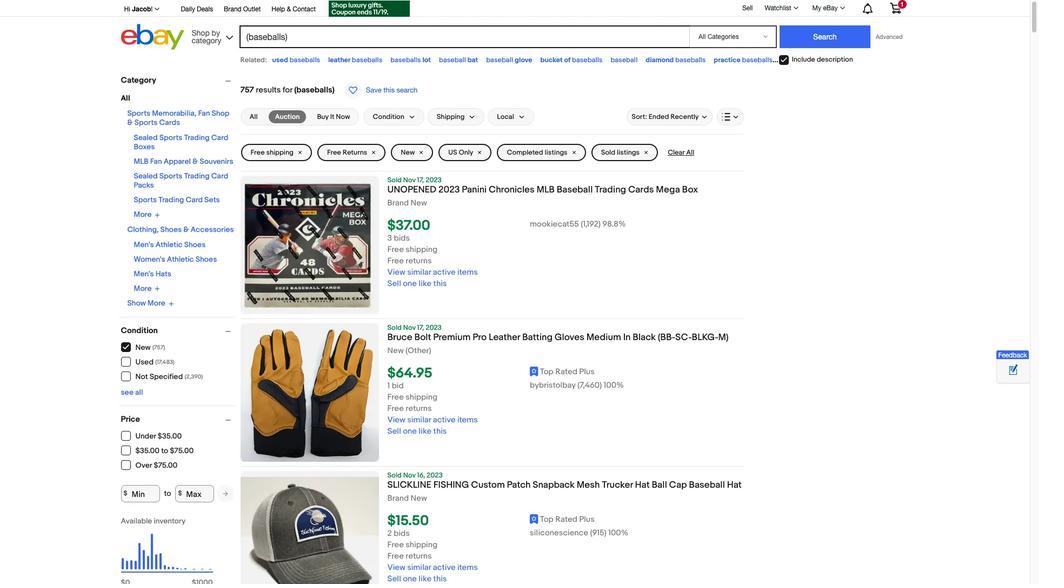Task type: vqa. For each thing, say whether or not it's contained in the screenshot.
the left details
no



Task type: describe. For each thing, give the bounding box(es) containing it.
nov for $15.50
[[404, 471, 416, 480]]

like inside mookiecat55 (1,192) 98.8% 3 bids free shipping free returns view similar active items sell one like this
[[419, 279, 432, 289]]

help & contact
[[272, 5, 316, 13]]

cap
[[670, 480, 687, 491]]

see all
[[121, 388, 143, 397]]

siliconescience (915) 100% free shipping free returns view similar active items
[[388, 528, 629, 573]]

diamond baseballs
[[646, 56, 706, 64]]

auction link
[[269, 110, 306, 123]]

gloves
[[555, 332, 585, 343]]

baseballs for diamond baseballs
[[676, 56, 706, 64]]

brand outlet
[[224, 5, 261, 13]]

bucket
[[541, 56, 563, 64]]

brand inside account navigation
[[224, 5, 242, 13]]

& inside account navigation
[[287, 5, 291, 13]]

clothing, shoes & accessories
[[127, 225, 234, 234]]

hi jacob !
[[124, 5, 153, 13]]

free returns link
[[318, 144, 386, 161]]

mookiecat55 (1,192) 98.8% 3 bids free shipping free returns view similar active items sell one like this
[[388, 219, 626, 289]]

one inside the bybristolbay (7,460) 100% free shipping free returns view similar active items sell one like this
[[403, 426, 417, 437]]

not
[[136, 372, 148, 381]]

sold for $15.50
[[388, 471, 402, 480]]

0 horizontal spatial condition
[[121, 325, 158, 336]]

listings for sold listings
[[617, 148, 640, 157]]

2 bids
[[388, 529, 410, 539]]

buy it now link
[[311, 110, 357, 123]]

shipping inside the bybristolbay (7,460) 100% free shipping free returns view similar active items sell one like this
[[406, 392, 438, 403]]

watchlist
[[765, 4, 792, 12]]

cards inside sports memorabilia, fan shop & sports cards
[[159, 118, 180, 127]]

$ for maximum value in $ text box
[[178, 490, 182, 498]]

women's athletic shoes link
[[134, 255, 217, 264]]

view inside mookiecat55 (1,192) 98.8% 3 bids free shipping free returns view similar active items sell one like this
[[388, 267, 406, 278]]

over $75.00
[[136, 461, 178, 470]]

clear all
[[668, 148, 695, 157]]

Search for anything text field
[[241, 27, 688, 47]]

sell inside mookiecat55 (1,192) 98.8% 3 bids free shipping free returns view similar active items sell one like this
[[388, 279, 401, 289]]

sc-
[[676, 332, 692, 343]]

sports down apparel
[[159, 172, 183, 181]]

for
[[283, 85, 293, 95]]

now
[[336, 113, 350, 121]]

packs
[[134, 181, 154, 190]]

$37.00
[[388, 218, 431, 234]]

view for $15.50
[[388, 563, 406, 573]]

2
[[388, 529, 392, 539]]

100% for $64.95
[[604, 380, 624, 391]]

(17,483)
[[155, 359, 175, 366]]

0 vertical spatial to
[[161, 446, 168, 456]]

1 for 1
[[901, 1, 904, 8]]

Minimum Value in $ text field
[[121, 485, 160, 502]]

see all button
[[121, 388, 143, 397]]

feedback
[[999, 352, 1028, 359]]

pro
[[473, 332, 487, 343]]

bolt
[[415, 332, 431, 343]]

100% for $15.50
[[609, 528, 629, 538]]

clothing,
[[127, 225, 159, 234]]

new inside sold  nov 16, 2023 slickline fishing custom patch snapback mesh trucker hat ball cap baseball hat brand new
[[411, 493, 427, 504]]

of
[[565, 56, 571, 64]]

baseball bat
[[439, 56, 478, 64]]

1 vertical spatial card
[[211, 172, 228, 181]]

sports up the boxes
[[135, 118, 158, 127]]

trading down sealed sports trading card packs link
[[159, 195, 184, 205]]

items inside mookiecat55 (1,192) 98.8% 3 bids free shipping free returns view similar active items sell one like this
[[458, 267, 478, 278]]

0 vertical spatial more
[[134, 210, 152, 219]]

& up men's athletic shoes link
[[184, 225, 189, 234]]

new link
[[391, 144, 433, 161]]

bat
[[468, 56, 478, 64]]

1 horizontal spatial condition
[[373, 113, 405, 121]]

main content containing $37.00
[[241, 70, 744, 584]]

top for $64.95
[[540, 367, 554, 377]]

1 more button from the top
[[134, 210, 160, 219]]

1 vertical spatial all
[[250, 113, 258, 121]]

graph of available inventory between $0 and $1000+ image
[[121, 516, 213, 584]]

1 for 1 bid
[[388, 381, 390, 391]]

1 vertical spatial $75.00
[[154, 461, 178, 470]]

hi
[[124, 5, 130, 13]]

items for $15.50
[[458, 563, 478, 573]]

unopened 2023 panini chronicles mlb baseball trading cards mega box image
[[241, 176, 379, 314]]

1 horizontal spatial condition button
[[364, 108, 425, 126]]

(757)
[[153, 344, 165, 351]]

leather
[[489, 332, 521, 343]]

2 men's from the top
[[134, 269, 154, 278]]

bruce bolt premium pro leather batting gloves medium in black (bb-sc-blkg-m) image
[[241, 324, 379, 462]]

2 bids from the top
[[394, 529, 410, 539]]

16,
[[417, 471, 425, 480]]

1 bid
[[388, 381, 404, 391]]

see
[[121, 388, 134, 397]]

clear all link
[[664, 144, 699, 161]]

sold listings
[[601, 148, 640, 157]]

local button
[[488, 108, 534, 126]]

sets
[[205, 195, 220, 205]]

rated for $64.95
[[556, 367, 578, 377]]

$15.50
[[388, 513, 429, 530]]

baseballs for rawlings baseballs
[[809, 56, 840, 64]]

mega
[[656, 185, 681, 195]]

2023 for $64.95
[[426, 324, 442, 332]]

shipping
[[437, 113, 465, 121]]

available
[[121, 516, 152, 526]]

bruce
[[388, 332, 413, 343]]

2 vertical spatial card
[[186, 195, 203, 205]]

baseball glove
[[487, 56, 533, 64]]

cards inside sold  nov 17, 2023 unopened 2023 panini chronicles mlb baseball trading cards mega box brand new
[[629, 185, 654, 195]]

new inside sold  nov 17, 2023 unopened 2023 panini chronicles mlb baseball trading cards mega box brand new
[[411, 198, 427, 208]]

top for $15.50
[[540, 515, 554, 525]]

include
[[792, 55, 816, 64]]

sell inside the bybristolbay (7,460) 100% free shipping free returns view similar active items sell one like this
[[388, 426, 401, 437]]

17, for $64.95
[[417, 324, 424, 332]]

my ebay link
[[807, 2, 850, 15]]

memorabilia,
[[152, 109, 197, 118]]

2 hat from the left
[[728, 480, 742, 491]]

nov for $64.95
[[404, 324, 416, 332]]

shop inside sports memorabilia, fan shop & sports cards
[[212, 109, 229, 118]]

17, for $37.00
[[417, 176, 424, 185]]

sports down sports memorabilia, fan shop & sports cards at the left top of the page
[[159, 133, 183, 142]]

under $35.00 link
[[121, 431, 182, 441]]

baseballs for used baseballs
[[290, 56, 320, 64]]

leather baseballs
[[328, 56, 383, 64]]

all
[[135, 388, 143, 397]]

free shipping
[[251, 148, 294, 157]]

0 horizontal spatial condition button
[[121, 325, 236, 336]]

0 vertical spatial card
[[211, 133, 228, 142]]

1 sealed from the top
[[134, 133, 158, 142]]

2023 left the panini
[[439, 185, 460, 195]]

bruce bolt premium pro leather batting gloves medium in black (bb-sc-blkg-m) link
[[388, 332, 744, 346]]

this inside button
[[384, 86, 395, 94]]

practice baseballs
[[714, 56, 773, 64]]

brand inside sold  nov 16, 2023 slickline fishing custom patch snapback mesh trucker hat ball cap baseball hat brand new
[[388, 493, 409, 504]]

show more button
[[127, 299, 174, 308]]

all link
[[243, 110, 264, 123]]

none submit inside shop by category banner
[[780, 25, 871, 48]]

sold  nov 17, 2023 bruce bolt premium pro leather batting gloves medium in black (bb-sc-blkg-m) new (other)
[[388, 324, 729, 356]]

0 horizontal spatial all
[[121, 94, 130, 103]]

1 vertical spatial athletic
[[167, 255, 194, 264]]

top rated plus image for $15.50
[[530, 514, 539, 524]]

similar for $64.95
[[407, 415, 431, 425]]

(baseballs)
[[294, 85, 335, 95]]

ebay
[[824, 4, 838, 12]]

advanced
[[877, 34, 903, 40]]

slickline fishing custom patch snapback mesh trucker hat ball cap baseball hat image
[[241, 477, 379, 584]]

sold  nov 17, 2023 unopened 2023 panini chronicles mlb baseball trading cards mega box brand new
[[388, 176, 699, 208]]

new inside sold  nov 17, 2023 bruce bolt premium pro leather batting gloves medium in black (bb-sc-blkg-m) new (other)
[[388, 346, 404, 356]]

help
[[272, 5, 285, 13]]

account navigation
[[118, 0, 910, 18]]

search
[[397, 86, 418, 94]]

men's athletic shoes link
[[134, 240, 206, 249]]

by
[[212, 28, 220, 37]]

unopened 2023 panini chronicles mlb baseball trading cards mega box link
[[388, 185, 744, 199]]

shipping inside siliconescience (915) 100% free shipping free returns view similar active items
[[406, 540, 438, 550]]

similar for $15.50
[[407, 563, 431, 573]]

fan inside sealed sports trading card boxes mlb fan apparel & souvenirs sealed sports trading card packs sports trading card sets
[[150, 157, 162, 166]]

brand inside sold  nov 17, 2023 unopened 2023 panini chronicles mlb baseball trading cards mega box brand new
[[388, 198, 409, 208]]

mlb inside sold  nov 17, 2023 unopened 2023 panini chronicles mlb baseball trading cards mega box brand new
[[537, 185, 555, 195]]

& inside sports memorabilia, fan shop & sports cards
[[127, 118, 133, 127]]

rawlings baseballs
[[781, 56, 840, 64]]

under
[[136, 432, 156, 441]]

trading down sports memorabilia, fan shop & sports cards at the left top of the page
[[184, 133, 210, 142]]

2 more button from the top
[[134, 284, 160, 293]]

not specified (2,390)
[[136, 372, 203, 381]]

save this search
[[366, 86, 418, 94]]

sold for $37.00
[[388, 176, 402, 185]]

completed listings link
[[497, 144, 586, 161]]



Task type: locate. For each thing, give the bounding box(es) containing it.
baseball right cap
[[690, 480, 726, 491]]

0 vertical spatial more button
[[134, 210, 160, 219]]

returns for $15.50
[[406, 551, 432, 562]]

sports down category
[[127, 109, 150, 118]]

shop left all link
[[212, 109, 229, 118]]

shop inside "shop by category"
[[192, 28, 210, 37]]

1 plus from the top
[[580, 367, 595, 377]]

like up the bolt
[[419, 279, 432, 289]]

2 vertical spatial this
[[434, 426, 447, 437]]

shipping down $37.00
[[406, 245, 438, 255]]

0 vertical spatial active
[[433, 267, 456, 278]]

cards up sealed sports trading card boxes link
[[159, 118, 180, 127]]

2023 down new link on the top of page
[[426, 176, 442, 185]]

to right minimum value in $ text field
[[164, 489, 171, 498]]

items inside the bybristolbay (7,460) 100% free shipping free returns view similar active items sell one like this
[[458, 415, 478, 425]]

bid
[[392, 381, 404, 391]]

baseball link
[[611, 56, 638, 64]]

women's
[[134, 255, 165, 264]]

top up bybristolbay
[[540, 367, 554, 377]]

0 vertical spatial plus
[[580, 367, 595, 377]]

2023 for $37.00
[[426, 176, 442, 185]]

1 baseballs from the left
[[290, 56, 320, 64]]

2 vertical spatial items
[[458, 563, 478, 573]]

top
[[540, 367, 554, 377], [540, 515, 554, 525]]

new down unopened
[[411, 198, 427, 208]]

rated up bybristolbay
[[556, 367, 578, 377]]

1 horizontal spatial 1
[[901, 1, 904, 8]]

1 17, from the top
[[417, 176, 424, 185]]

2 rated from the top
[[556, 515, 578, 525]]

0 horizontal spatial hat
[[636, 480, 650, 491]]

items inside siliconescience (915) 100% free shipping free returns view similar active items
[[458, 563, 478, 573]]

returns inside siliconescience (915) 100% free shipping free returns view similar active items
[[406, 551, 432, 562]]

0 vertical spatial sealed
[[134, 133, 158, 142]]

listing options selector. list view selected. image
[[722, 113, 739, 121]]

all
[[121, 94, 130, 103], [250, 113, 258, 121], [687, 148, 695, 157]]

returns
[[343, 148, 368, 157]]

active inside mookiecat55 (1,192) 98.8% 3 bids free shipping free returns view similar active items sell one like this
[[433, 267, 456, 278]]

similar down 2 bids
[[407, 563, 431, 573]]

top rated plus image for $64.95
[[530, 367, 539, 376]]

shipping button
[[428, 108, 485, 126]]

rated up siliconescience
[[556, 515, 578, 525]]

1 hat from the left
[[636, 480, 650, 491]]

3 view from the top
[[388, 563, 406, 573]]

category
[[192, 36, 221, 45]]

more up "clothing,"
[[134, 210, 152, 219]]

active inside siliconescience (915) 100% free shipping free returns view similar active items
[[433, 563, 456, 573]]

condition up new (757)
[[121, 325, 158, 336]]

1 horizontal spatial baseball
[[690, 480, 726, 491]]

1 top from the top
[[540, 367, 554, 377]]

2 view from the top
[[388, 415, 406, 425]]

new up the used
[[136, 343, 151, 352]]

baseball
[[557, 185, 593, 195], [690, 480, 726, 491]]

chronicles
[[489, 185, 535, 195]]

us only link
[[439, 144, 492, 161]]

baseballs right diamond
[[676, 56, 706, 64]]

mookiecat55
[[530, 219, 579, 230]]

black
[[633, 332, 656, 343]]

shop left the by
[[192, 28, 210, 37]]

brand down unopened
[[388, 198, 409, 208]]

baseball left diamond
[[611, 56, 638, 64]]

0 vertical spatial sell
[[743, 4, 753, 12]]

3 view similar active items link from the top
[[388, 563, 478, 573]]

top rated plus image up bybristolbay
[[530, 367, 539, 376]]

view down 1 bid
[[388, 415, 406, 425]]

0 vertical spatial shop
[[192, 28, 210, 37]]

2 sell one like this link from the top
[[388, 426, 447, 437]]

0 vertical spatial 100%
[[604, 380, 624, 391]]

include description
[[792, 55, 854, 64]]

0 vertical spatial view
[[388, 267, 406, 278]]

3 returns from the top
[[406, 551, 432, 562]]

buy
[[317, 113, 329, 121]]

condition down the save this search
[[373, 113, 405, 121]]

2 baseballs from the left
[[352, 56, 383, 64]]

returns down $37.00
[[406, 256, 432, 266]]

price button
[[121, 414, 236, 424]]

1 vertical spatial cards
[[629, 185, 654, 195]]

2 view similar active items link from the top
[[388, 415, 478, 425]]

baseball up (1,192)
[[557, 185, 593, 195]]

1 sell one like this link from the top
[[388, 279, 447, 289]]

1 horizontal spatial fan
[[198, 109, 210, 118]]

& right "help"
[[287, 5, 291, 13]]

fan right memorabilia,
[[198, 109, 210, 118]]

one
[[403, 279, 417, 289], [403, 426, 417, 437]]

2 vertical spatial shoes
[[196, 255, 217, 264]]

1 active from the top
[[433, 267, 456, 278]]

2 vertical spatial returns
[[406, 551, 432, 562]]

like inside the bybristolbay (7,460) 100% free shipping free returns view similar active items sell one like this
[[419, 426, 432, 437]]

condition button down the save this search
[[364, 108, 425, 126]]

1 vertical spatial shoes
[[184, 240, 206, 249]]

sealed sports trading card boxes mlb fan apparel & souvenirs sealed sports trading card packs sports trading card sets
[[134, 133, 233, 205]]

2 returns from the top
[[406, 404, 432, 414]]

baseballs for leather baseballs
[[352, 56, 383, 64]]

1 top rated plus from the top
[[540, 367, 595, 377]]

all down category
[[121, 94, 130, 103]]

(bb-
[[658, 332, 676, 343]]

bids inside mookiecat55 (1,192) 98.8% 3 bids free shipping free returns view similar active items sell one like this
[[394, 233, 410, 244]]

100% right (7,460)
[[604, 380, 624, 391]]

more button up show more
[[134, 284, 160, 293]]

0 vertical spatial top rated plus image
[[530, 367, 539, 376]]

1 vertical spatial 17,
[[417, 324, 424, 332]]

view similar active items link for $64.95
[[388, 415, 478, 425]]

sports memorabilia, fan shop & sports cards
[[127, 109, 229, 127]]

2 top rated plus image from the top
[[530, 514, 539, 524]]

trading down mlb fan apparel & souvenirs link in the top left of the page
[[184, 172, 210, 181]]

2 17, from the top
[[417, 324, 424, 332]]

trucker
[[602, 480, 633, 491]]

1 one from the top
[[403, 279, 417, 289]]

hats
[[156, 269, 171, 278]]

17, inside sold  nov 17, 2023 unopened 2023 panini chronicles mlb baseball trading cards mega box brand new
[[417, 176, 424, 185]]

0 vertical spatial shoes
[[160, 225, 182, 234]]

None submit
[[780, 25, 871, 48]]

unopened
[[388, 185, 437, 195]]

1 vertical spatial top rated plus
[[540, 515, 595, 525]]

Maximum Value in $ text field
[[176, 485, 214, 502]]

more up show more
[[134, 284, 152, 293]]

this inside mookiecat55 (1,192) 98.8% 3 bids free shipping free returns view similar active items sell one like this
[[434, 279, 447, 289]]

7 baseballs from the left
[[809, 56, 840, 64]]

1 horizontal spatial shop
[[212, 109, 229, 118]]

men's athletic shoes women's athletic shoes men's hats
[[134, 240, 217, 278]]

one inside mookiecat55 (1,192) 98.8% 3 bids free shipping free returns view similar active items sell one like this
[[403, 279, 417, 289]]

shipping down auction text field
[[266, 148, 294, 157]]

1 vertical spatial sell one like this link
[[388, 426, 447, 437]]

3 nov from the top
[[404, 471, 416, 480]]

new inside new link
[[401, 148, 415, 157]]

17, right bruce
[[417, 324, 424, 332]]

athletic up the women's athletic shoes link
[[156, 240, 183, 249]]

1 up advanced
[[901, 1, 904, 8]]

shop by category banner
[[118, 0, 910, 52]]

mlb inside sealed sports trading card boxes mlb fan apparel & souvenirs sealed sports trading card packs sports trading card sets
[[134, 157, 149, 166]]

top rated plus image
[[530, 367, 539, 376], [530, 514, 539, 524]]

1 vertical spatial similar
[[407, 415, 431, 425]]

view similar active items link down $37.00
[[388, 267, 478, 278]]

0 vertical spatial athletic
[[156, 240, 183, 249]]

& inside sealed sports trading card boxes mlb fan apparel & souvenirs sealed sports trading card packs sports trading card sets
[[193, 157, 198, 166]]

0 vertical spatial baseball
[[557, 185, 593, 195]]

active for $15.50
[[433, 563, 456, 573]]

2023 inside sold  nov 16, 2023 slickline fishing custom patch snapback mesh trucker hat ball cap baseball hat brand new
[[427, 471, 443, 480]]

3 active from the top
[[433, 563, 456, 573]]

us
[[449, 148, 458, 157]]

shipping
[[266, 148, 294, 157], [406, 245, 438, 255], [406, 392, 438, 403], [406, 540, 438, 550]]

0 vertical spatial top
[[540, 367, 554, 377]]

baseballs lot
[[391, 56, 431, 64]]

sell link
[[738, 4, 758, 12]]

baseballs left lot
[[391, 56, 421, 64]]

brand
[[224, 5, 242, 13], [388, 198, 409, 208], [388, 493, 409, 504]]

unopened 2023 panini chronicles mlb baseball trading cards mega box heading
[[388, 185, 699, 195]]

1 vertical spatial active
[[433, 415, 456, 425]]

1 like from the top
[[419, 279, 432, 289]]

1 vertical spatial items
[[458, 415, 478, 425]]

2 like from the top
[[419, 426, 432, 437]]

Auction selected text field
[[275, 112, 300, 122]]

shipping down $64.95
[[406, 392, 438, 403]]

top rated plus for $64.95
[[540, 367, 595, 377]]

1 horizontal spatial $
[[178, 490, 182, 498]]

card up souvenirs
[[211, 133, 228, 142]]

box
[[683, 185, 699, 195]]

2 $ from the left
[[178, 490, 182, 498]]

1 view from the top
[[388, 267, 406, 278]]

1 vertical spatial fan
[[150, 157, 162, 166]]

men's
[[134, 240, 154, 249], [134, 269, 154, 278]]

used baseballs
[[272, 56, 320, 64]]

view inside the bybristolbay (7,460) 100% free shipping free returns view similar active items sell one like this
[[388, 415, 406, 425]]

men's down women's
[[134, 269, 154, 278]]

1 men's from the top
[[134, 240, 154, 249]]

active for $64.95
[[433, 415, 456, 425]]

$ for minimum value in $ text field
[[124, 490, 128, 498]]

sports trading card sets link
[[134, 195, 220, 205]]

bybristolbay
[[530, 380, 576, 391]]

sold listings link
[[592, 144, 659, 161]]

baseballs for practice baseballs
[[743, 56, 773, 64]]

returns inside mookiecat55 (1,192) 98.8% 3 bids free shipping free returns view similar active items sell one like this
[[406, 256, 432, 266]]

sealed down the boxes
[[134, 172, 158, 181]]

1 baseball from the left
[[439, 56, 466, 64]]

1 rated from the top
[[556, 367, 578, 377]]

1 vertical spatial condition
[[121, 325, 158, 336]]

17,
[[417, 176, 424, 185], [417, 324, 424, 332]]

siliconescience
[[530, 528, 589, 538]]

1 vertical spatial brand
[[388, 198, 409, 208]]

2 vertical spatial view similar active items link
[[388, 563, 478, 573]]

bids right 2
[[394, 529, 410, 539]]

6 baseballs from the left
[[743, 56, 773, 64]]

slickline fishing custom patch snapback mesh trucker hat ball cap baseball hat heading
[[388, 480, 742, 491]]

0 vertical spatial condition
[[373, 113, 405, 121]]

0 horizontal spatial fan
[[150, 157, 162, 166]]

2 one from the top
[[403, 426, 417, 437]]

1 vertical spatial more button
[[134, 284, 160, 293]]

1 vertical spatial nov
[[404, 324, 416, 332]]

sold inside sold  nov 16, 2023 slickline fishing custom patch snapback mesh trucker hat ball cap baseball hat brand new
[[388, 471, 402, 480]]

$35.00 up over $75.00 link
[[136, 446, 160, 456]]

$ up available
[[124, 490, 128, 498]]

view inside siliconescience (915) 100% free shipping free returns view similar active items
[[388, 563, 406, 573]]

2 sealed from the top
[[134, 172, 158, 181]]

2 vertical spatial sell
[[388, 426, 401, 437]]

top rated plus image up siliconescience
[[530, 514, 539, 524]]

1 nov from the top
[[404, 176, 416, 185]]

listings inside sold listings link
[[617, 148, 640, 157]]

bruce bolt premium pro leather batting gloves medium in black (bb-sc-blkg-m) heading
[[388, 332, 729, 343]]

nov inside sold  nov 17, 2023 bruce bolt premium pro leather batting gloves medium in black (bb-sc-blkg-m) new (other)
[[404, 324, 416, 332]]

$35.00 up $35.00 to $75.00
[[158, 432, 182, 441]]

slickline fishing custom patch snapback mesh trucker hat ball cap baseball hat link
[[388, 480, 744, 494]]

4 baseballs from the left
[[572, 56, 603, 64]]

2 vertical spatial brand
[[388, 493, 409, 504]]

mlb
[[134, 157, 149, 166], [537, 185, 555, 195]]

3 similar from the top
[[407, 563, 431, 573]]

similar inside the bybristolbay (7,460) 100% free shipping free returns view similar active items sell one like this
[[407, 415, 431, 425]]

baseball left bat
[[439, 56, 466, 64]]

2 nov from the top
[[404, 324, 416, 332]]

plus for $15.50
[[580, 515, 595, 525]]

$75.00 down under $35.00
[[170, 446, 194, 456]]

sell one like this link
[[388, 279, 447, 289], [388, 426, 447, 437]]

card
[[211, 133, 228, 142], [211, 172, 228, 181], [186, 195, 203, 205]]

0 horizontal spatial mlb
[[134, 157, 149, 166]]

98.8%
[[603, 219, 626, 230]]

nov for $37.00
[[404, 176, 416, 185]]

1 vertical spatial plus
[[580, 515, 595, 525]]

items
[[458, 267, 478, 278], [458, 415, 478, 425], [458, 563, 478, 573]]

auction
[[275, 113, 300, 121]]

2 plus from the top
[[580, 515, 595, 525]]

& right apparel
[[193, 157, 198, 166]]

sell down 1 bid
[[388, 426, 401, 437]]

1 vertical spatial baseball
[[690, 480, 726, 491]]

100% inside siliconescience (915) 100% free shipping free returns view similar active items
[[609, 528, 629, 538]]

1 vertical spatial one
[[403, 426, 417, 437]]

new down bruce
[[388, 346, 404, 356]]

baseballs
[[290, 56, 320, 64], [352, 56, 383, 64], [391, 56, 421, 64], [572, 56, 603, 64], [676, 56, 706, 64], [743, 56, 773, 64], [809, 56, 840, 64]]

(2,390)
[[185, 373, 203, 380]]

boxes
[[134, 142, 155, 151]]

5 baseballs from the left
[[676, 56, 706, 64]]

sports down packs
[[134, 195, 157, 205]]

shoes down clothing, shoes & accessories link
[[184, 240, 206, 249]]

this inside the bybristolbay (7,460) 100% free shipping free returns view similar active items sell one like this
[[434, 426, 447, 437]]

1 items from the top
[[458, 267, 478, 278]]

100%
[[604, 380, 624, 391], [609, 528, 629, 538]]

3 baseball from the left
[[611, 56, 638, 64]]

view down 2 bids
[[388, 563, 406, 573]]

sealed down memorabilia,
[[134, 133, 158, 142]]

0 vertical spatial items
[[458, 267, 478, 278]]

apparel
[[164, 157, 191, 166]]

view for $64.95
[[388, 415, 406, 425]]

batting
[[523, 332, 553, 343]]

2 baseball from the left
[[487, 56, 514, 64]]

shipping down 2 bids
[[406, 540, 438, 550]]

1 inside account navigation
[[901, 1, 904, 8]]

1 $ from the left
[[124, 490, 128, 498]]

similar down $64.95
[[407, 415, 431, 425]]

&
[[287, 5, 291, 13], [127, 118, 133, 127], [193, 157, 198, 166], [184, 225, 189, 234]]

returns down $64.95
[[406, 404, 432, 414]]

daily deals link
[[181, 4, 213, 16]]

free
[[251, 148, 265, 157], [327, 148, 341, 157], [388, 245, 404, 255], [388, 256, 404, 266], [388, 392, 404, 403], [388, 404, 404, 414], [388, 540, 404, 550], [388, 551, 404, 562]]

2 similar from the top
[[407, 415, 431, 425]]

only
[[459, 148, 474, 157]]

100% inside the bybristolbay (7,460) 100% free shipping free returns view similar active items sell one like this
[[604, 380, 624, 391]]

0 vertical spatial top rated plus
[[540, 367, 595, 377]]

shipping inside mookiecat55 (1,192) 98.8% 3 bids free shipping free returns view similar active items sell one like this
[[406, 245, 438, 255]]

listings for completed listings
[[545, 148, 568, 157]]

main content
[[241, 70, 744, 584]]

all down 757
[[250, 113, 258, 121]]

listings down sort:
[[617, 148, 640, 157]]

baseball inside sold  nov 17, 2023 unopened 2023 panini chronicles mlb baseball trading cards mega box brand new
[[557, 185, 593, 195]]

top up siliconescience
[[540, 515, 554, 525]]

$75.00 down $35.00 to $75.00
[[154, 461, 178, 470]]

1 vertical spatial to
[[164, 489, 171, 498]]

rated for $15.50
[[556, 515, 578, 525]]

2 vertical spatial more
[[148, 299, 165, 308]]

trading inside sold  nov 17, 2023 unopened 2023 panini chronicles mlb baseball trading cards mega box brand new
[[595, 185, 627, 195]]

1 vertical spatial 100%
[[609, 528, 629, 538]]

0 vertical spatial similar
[[407, 267, 431, 278]]

3
[[388, 233, 392, 244]]

sold inside sold  nov 17, 2023 unopened 2023 panini chronicles mlb baseball trading cards mega box brand new
[[388, 176, 402, 185]]

fan inside sports memorabilia, fan shop & sports cards
[[198, 109, 210, 118]]

1 left bid
[[388, 381, 390, 391]]

baseball for glove
[[487, 56, 514, 64]]

sell one like this link up 16,
[[388, 426, 447, 437]]

1 vertical spatial returns
[[406, 404, 432, 414]]

100% right (915) at the bottom right
[[609, 528, 629, 538]]

nov left 16,
[[404, 471, 416, 480]]

plus for $64.95
[[580, 367, 595, 377]]

sold for $64.95
[[388, 324, 402, 332]]

listings inside "completed listings" link
[[545, 148, 568, 157]]

2 horizontal spatial baseball
[[611, 56, 638, 64]]

get the coupon image
[[329, 1, 410, 17]]

sell one like this link down the 3
[[388, 279, 447, 289]]

items for $64.95
[[458, 415, 478, 425]]

1 vertical spatial sealed
[[134, 172, 158, 181]]

0 horizontal spatial cards
[[159, 118, 180, 127]]

0 vertical spatial condition button
[[364, 108, 425, 126]]

0 horizontal spatial baseball
[[557, 185, 593, 195]]

returns inside the bybristolbay (7,460) 100% free shipping free returns view similar active items sell one like this
[[406, 404, 432, 414]]

3 baseballs from the left
[[391, 56, 421, 64]]

baseball for bat
[[439, 56, 466, 64]]

1 listings from the left
[[545, 148, 568, 157]]

card down souvenirs
[[211, 172, 228, 181]]

0 vertical spatial men's
[[134, 240, 154, 249]]

1 horizontal spatial all
[[250, 113, 258, 121]]

1 vertical spatial like
[[419, 426, 432, 437]]

sold inside sold  nov 17, 2023 bruce bolt premium pro leather batting gloves medium in black (bb-sc-blkg-m) new (other)
[[388, 324, 402, 332]]

blkg-
[[692, 332, 719, 343]]

1 returns from the top
[[406, 256, 432, 266]]

1 vertical spatial more
[[134, 284, 152, 293]]

1 vertical spatial 1
[[388, 381, 390, 391]]

0 horizontal spatial 1
[[388, 381, 390, 391]]

bids
[[394, 233, 410, 244], [394, 529, 410, 539]]

2023 inside sold  nov 17, 2023 bruce bolt premium pro leather batting gloves medium in black (bb-sc-blkg-m) new (other)
[[426, 324, 442, 332]]

2 active from the top
[[433, 415, 456, 425]]

1 horizontal spatial baseball
[[487, 56, 514, 64]]

0 vertical spatial bids
[[394, 233, 410, 244]]

it
[[330, 113, 335, 121]]

0 vertical spatial nov
[[404, 176, 416, 185]]

0 vertical spatial $75.00
[[170, 446, 194, 456]]

daily deals
[[181, 5, 213, 13]]

card left sets
[[186, 195, 203, 205]]

0 horizontal spatial baseball
[[439, 56, 466, 64]]

new up unopened
[[401, 148, 415, 157]]

similar inside mookiecat55 (1,192) 98.8% 3 bids free shipping free returns view similar active items sell one like this
[[407, 267, 431, 278]]

top rated plus for $15.50
[[540, 515, 595, 525]]

0 vertical spatial sell one like this link
[[388, 279, 447, 289]]

baseballs right practice
[[743, 56, 773, 64]]

mlb down the boxes
[[134, 157, 149, 166]]

panini
[[462, 185, 487, 195]]

1 vertical spatial shop
[[212, 109, 229, 118]]

view similar active items link down bid
[[388, 415, 478, 425]]

baseballs right of
[[572, 56, 603, 64]]

1 vertical spatial rated
[[556, 515, 578, 525]]

nov inside sold  nov 16, 2023 slickline fishing custom patch snapback mesh trucker hat ball cap baseball hat brand new
[[404, 471, 416, 480]]

0 vertical spatial $35.00
[[158, 432, 182, 441]]

more inside show more button
[[148, 299, 165, 308]]

shoes down accessories
[[196, 255, 217, 264]]

3 items from the top
[[458, 563, 478, 573]]

(7,460)
[[578, 380, 602, 391]]

new down the slickline
[[411, 493, 427, 504]]

baseball inside sold  nov 16, 2023 slickline fishing custom patch snapback mesh trucker hat ball cap baseball hat brand new
[[690, 480, 726, 491]]

1 view similar active items link from the top
[[388, 267, 478, 278]]

0 horizontal spatial shop
[[192, 28, 210, 37]]

mlb fan apparel & souvenirs link
[[134, 157, 233, 166]]

2 listings from the left
[[617, 148, 640, 157]]

17, inside sold  nov 17, 2023 bruce bolt premium pro leather batting gloves medium in black (bb-sc-blkg-m) new (other)
[[417, 324, 424, 332]]

2 items from the top
[[458, 415, 478, 425]]

1 similar from the top
[[407, 267, 431, 278]]

over $75.00 link
[[121, 460, 178, 470]]

returns for $64.95
[[406, 404, 432, 414]]

contact
[[293, 5, 316, 13]]

diamond
[[646, 56, 674, 64]]

under $35.00
[[136, 432, 182, 441]]

1 vertical spatial bids
[[394, 529, 410, 539]]

nov inside sold  nov 17, 2023 unopened 2023 panini chronicles mlb baseball trading cards mega box brand new
[[404, 176, 416, 185]]

to down under $35.00
[[161, 446, 168, 456]]

nov up (other)
[[404, 324, 416, 332]]

snapback
[[533, 480, 575, 491]]

athletic
[[156, 240, 183, 249], [167, 255, 194, 264]]

in
[[624, 332, 631, 343]]

1 horizontal spatial hat
[[728, 480, 742, 491]]

view down the 3
[[388, 267, 406, 278]]

view similar active items link for $15.50
[[388, 563, 478, 573]]

0 vertical spatial fan
[[198, 109, 210, 118]]

buy it now
[[317, 113, 350, 121]]

2 top rated plus from the top
[[540, 515, 595, 525]]

view similar active items link down 2 bids
[[388, 563, 478, 573]]

$ up inventory in the bottom of the page
[[178, 490, 182, 498]]

& down category
[[127, 118, 133, 127]]

0 vertical spatial mlb
[[134, 157, 149, 166]]

1 horizontal spatial listings
[[617, 148, 640, 157]]

17, down new link on the top of page
[[417, 176, 424, 185]]

my
[[813, 4, 822, 12]]

1 vertical spatial condition button
[[121, 325, 236, 336]]

1 vertical spatial $35.00
[[136, 446, 160, 456]]

listings right completed
[[545, 148, 568, 157]]

1 vertical spatial top rated plus image
[[530, 514, 539, 524]]

$35.00 inside 'link'
[[158, 432, 182, 441]]

m)
[[719, 332, 729, 343]]

0 vertical spatial brand
[[224, 5, 242, 13]]

2023 right 16,
[[427, 471, 443, 480]]

trading up 98.8%
[[595, 185, 627, 195]]

men's down "clothing,"
[[134, 240, 154, 249]]

like up 16,
[[419, 426, 432, 437]]

0 vertical spatial 1
[[901, 1, 904, 8]]

0 vertical spatial cards
[[159, 118, 180, 127]]

1 bids from the top
[[394, 233, 410, 244]]

$64.95
[[388, 365, 433, 382]]

description
[[817, 55, 854, 64]]

1 vertical spatial mlb
[[537, 185, 555, 195]]

bids right the 3
[[394, 233, 410, 244]]

2 vertical spatial active
[[433, 563, 456, 573]]

2 horizontal spatial all
[[687, 148, 695, 157]]

returns down 2 bids
[[406, 551, 432, 562]]

sell inside account navigation
[[743, 4, 753, 12]]

2 vertical spatial similar
[[407, 563, 431, 573]]

used
[[272, 56, 288, 64]]

baseball left glove
[[487, 56, 514, 64]]

shop by category
[[192, 28, 221, 45]]

2023 for $15.50
[[427, 471, 443, 480]]

active
[[433, 267, 456, 278], [433, 415, 456, 425], [433, 563, 456, 573]]

0 vertical spatial one
[[403, 279, 417, 289]]

mlb right chronicles
[[537, 185, 555, 195]]

similar inside siliconescience (915) 100% free shipping free returns view similar active items
[[407, 563, 431, 573]]

2 vertical spatial all
[[687, 148, 695, 157]]

1 top rated plus image from the top
[[530, 367, 539, 376]]

0 horizontal spatial $
[[124, 490, 128, 498]]

top rated plus
[[540, 367, 595, 377], [540, 515, 595, 525]]

shoes
[[160, 225, 182, 234], [184, 240, 206, 249], [196, 255, 217, 264]]

top rated plus up siliconescience
[[540, 515, 595, 525]]

2 top from the top
[[540, 515, 554, 525]]

active inside the bybristolbay (7,460) 100% free shipping free returns view similar active items sell one like this
[[433, 415, 456, 425]]

0 vertical spatial this
[[384, 86, 395, 94]]



